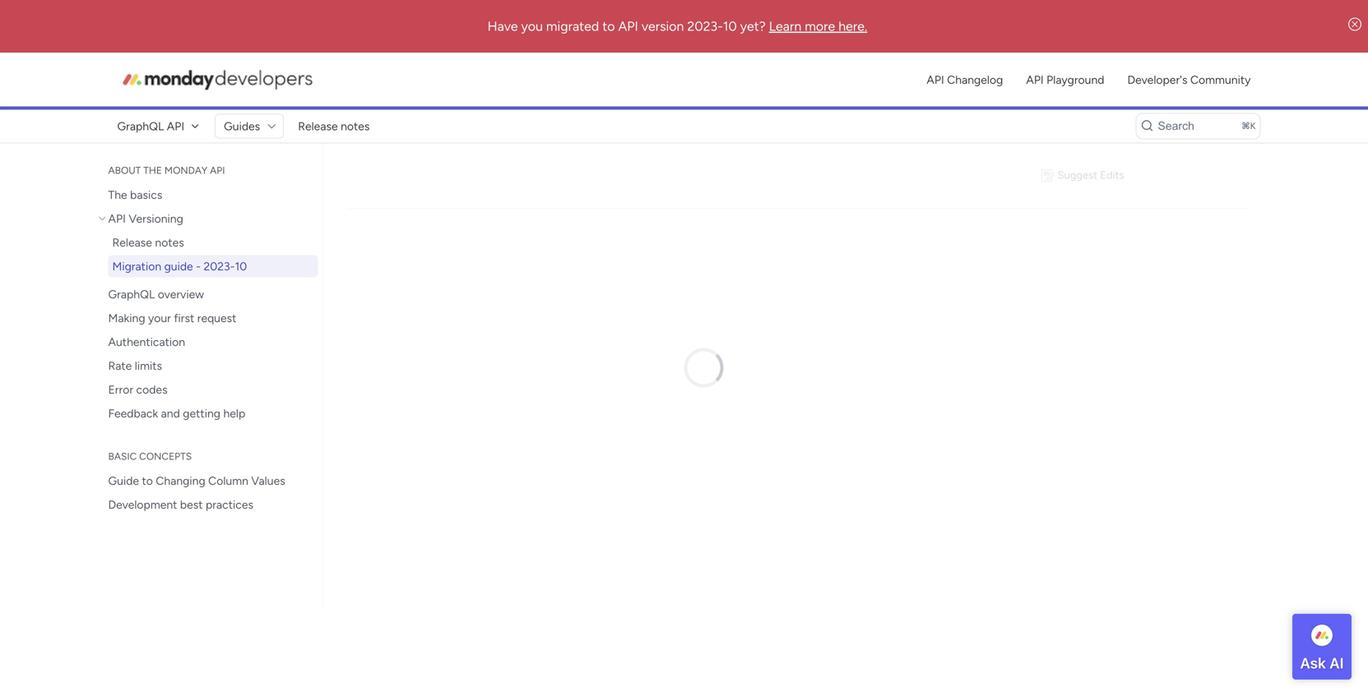 Task type: vqa. For each thing, say whether or not it's contained in the screenshot.
created to the right
no



Task type: locate. For each thing, give the bounding box(es) containing it.
⌘k
[[1242, 121, 1256, 132]]

the basics
[[108, 188, 162, 202]]

chevron down image right guides
[[265, 120, 278, 133]]

learn
[[769, 19, 802, 34]]

overview
[[158, 288, 204, 302]]

1 horizontal spatial 2023-
[[687, 19, 723, 34]]

chevron down image inside graphql api popup button
[[189, 121, 201, 132]]

0 horizontal spatial release
[[112, 236, 152, 250]]

10
[[723, 19, 737, 34], [235, 260, 247, 274]]

1 horizontal spatial notes
[[341, 119, 370, 133]]

api down the "the"
[[108, 212, 126, 226]]

suggest edits
[[1058, 169, 1124, 182]]

best
[[180, 498, 203, 512]]

0 horizontal spatial to
[[142, 474, 153, 488]]

0 vertical spatial graphql
[[117, 119, 164, 133]]

release right guides button
[[298, 119, 338, 133]]

1 horizontal spatial chevron down image
[[265, 120, 278, 133]]

graphql for graphql api
[[117, 119, 164, 133]]

graphql overview
[[108, 288, 204, 302]]

api
[[618, 19, 638, 34], [927, 73, 944, 87], [1026, 73, 1044, 87], [167, 119, 184, 133], [210, 165, 225, 176], [108, 212, 126, 226]]

1 horizontal spatial 10
[[723, 19, 737, 34]]

api inside popup button
[[167, 119, 184, 133]]

development best practices link
[[96, 494, 318, 516]]

migration guide - 2023-10
[[112, 260, 247, 274]]

10 down 'release notes' link
[[235, 260, 247, 274]]

0 vertical spatial 2023-
[[687, 19, 723, 34]]

guide
[[108, 474, 139, 488]]

1 vertical spatial to
[[142, 474, 153, 488]]

release notes
[[298, 119, 370, 133], [112, 236, 184, 250]]

1 vertical spatial 10
[[235, 260, 247, 274]]

graphql inside "link"
[[108, 288, 155, 302]]

api up about the monday api
[[167, 119, 184, 133]]

1 horizontal spatial to
[[602, 19, 615, 34]]

chevron down image
[[265, 120, 278, 133], [189, 121, 201, 132]]

api playground
[[1026, 73, 1104, 87]]

edits
[[1100, 169, 1124, 182]]

and
[[161, 407, 180, 421]]

0 horizontal spatial 2023-
[[204, 260, 235, 274]]

graphql for graphql overview
[[108, 288, 155, 302]]

1 vertical spatial 2023-
[[204, 260, 235, 274]]

0 vertical spatial release notes
[[298, 119, 370, 133]]

feedback and getting help
[[108, 407, 245, 421]]

graphql api image
[[113, 62, 319, 95]]

release up migration
[[112, 236, 152, 250]]

making
[[108, 311, 145, 325]]

10 left "yet?" on the right of the page
[[723, 19, 737, 34]]

1 horizontal spatial release notes
[[298, 119, 370, 133]]

hide subpages for api versioning image
[[97, 216, 108, 225]]

guides
[[224, 119, 260, 133]]

to right migrated
[[602, 19, 615, 34]]

basic
[[108, 451, 137, 463]]

your
[[148, 311, 171, 325]]

chevron down image right graphql api
[[189, 121, 201, 132]]

concepts
[[139, 451, 192, 463]]

graphql up making
[[108, 288, 155, 302]]

-
[[196, 260, 201, 274]]

0 vertical spatial notes
[[341, 119, 370, 133]]

0 vertical spatial release
[[298, 119, 338, 133]]

to
[[602, 19, 615, 34], [142, 474, 153, 488]]

0 horizontal spatial notes
[[155, 236, 184, 250]]

playground
[[1047, 73, 1104, 87]]

making your first request link
[[96, 307, 318, 329]]

developer's
[[1128, 73, 1188, 87]]

column
[[208, 474, 248, 488]]

0 horizontal spatial chevron down image
[[189, 121, 201, 132]]

graphql api
[[117, 119, 184, 133]]

to right guide
[[142, 474, 153, 488]]

ask ai
[[1300, 655, 1344, 673]]

error
[[108, 383, 133, 397]]

migration guide - 2023-10 link
[[108, 255, 318, 278]]

api changelog
[[927, 73, 1003, 87]]

1 vertical spatial release notes
[[112, 236, 184, 250]]

guides button
[[215, 114, 284, 139]]

0 horizontal spatial release notes
[[112, 236, 184, 250]]

notes
[[341, 119, 370, 133], [155, 236, 184, 250]]

the
[[108, 188, 127, 202]]

1 vertical spatial graphql
[[108, 288, 155, 302]]

authentication link
[[96, 331, 318, 353]]

feedback and getting help link
[[96, 403, 318, 425]]

have
[[488, 19, 518, 34]]

2023- right -
[[204, 260, 235, 274]]

2023-
[[687, 19, 723, 34], [204, 260, 235, 274]]

0 vertical spatial 10
[[723, 19, 737, 34]]

project logo image
[[1309, 623, 1335, 649]]

2023- right version at the top left of the page
[[687, 19, 723, 34]]

rate limits
[[108, 359, 162, 373]]

basics
[[130, 188, 162, 202]]

api left version at the top left of the page
[[618, 19, 638, 34]]

graphql
[[117, 119, 164, 133], [108, 288, 155, 302]]

guide to changing column values link
[[96, 470, 318, 492]]

changing
[[156, 474, 205, 488]]

graphql inside popup button
[[117, 119, 164, 133]]

api up the basics link
[[210, 165, 225, 176]]

release
[[298, 119, 338, 133], [112, 236, 152, 250]]

chevron down image inside guides button
[[265, 120, 278, 133]]

graphql up the the
[[117, 119, 164, 133]]

0 horizontal spatial 10
[[235, 260, 247, 274]]

developer's community link
[[1118, 67, 1260, 92]]



Task type: describe. For each thing, give the bounding box(es) containing it.
codes
[[136, 383, 168, 397]]

graphql overview link
[[96, 283, 318, 306]]

suggest edits link
[[1039, 167, 1220, 183]]

version
[[642, 19, 684, 34]]

changelog
[[947, 73, 1003, 87]]

migrated
[[546, 19, 599, 34]]

to inside guide to changing column values link
[[142, 474, 153, 488]]

development best practices
[[108, 498, 253, 512]]

ask ai button
[[1292, 615, 1352, 680]]

migration
[[112, 260, 161, 274]]

versioning
[[129, 212, 183, 226]]

the basics link
[[96, 184, 318, 206]]

help
[[223, 407, 245, 421]]

ask
[[1300, 655, 1326, 673]]

request
[[197, 311, 236, 325]]

have you migrated to api version 2023-10 yet? learn more here.
[[488, 19, 867, 34]]

search
[[1158, 120, 1194, 132]]

development
[[108, 498, 177, 512]]

guide
[[164, 260, 193, 274]]

about the monday api
[[108, 165, 225, 176]]

yet?
[[740, 19, 766, 34]]

api left playground
[[1026, 73, 1044, 87]]

1 horizontal spatial release
[[298, 119, 338, 133]]

making your first request
[[108, 311, 236, 325]]

suggest
[[1058, 169, 1098, 182]]

learn more here. link
[[769, 19, 867, 34]]

chevron down image for graphql api
[[189, 121, 201, 132]]

api left changelog in the right top of the page
[[927, 73, 944, 87]]

limits
[[135, 359, 162, 373]]

api changelog link
[[918, 67, 1012, 92]]

guide to changing column values
[[108, 474, 285, 488]]

api versioning link
[[96, 208, 318, 230]]

error codes
[[108, 383, 168, 397]]

rate limits link
[[96, 355, 318, 377]]

release notes link
[[108, 232, 318, 254]]

more
[[805, 19, 835, 34]]

register image
[[1039, 169, 1058, 182]]

error codes link
[[96, 379, 318, 401]]

about
[[108, 165, 141, 176]]

1 vertical spatial release
[[112, 236, 152, 250]]

practices
[[206, 498, 253, 512]]

api versioning
[[108, 212, 183, 226]]

getting
[[183, 407, 220, 421]]

values
[[251, 474, 285, 488]]

you
[[521, 19, 543, 34]]

api playground link
[[1017, 67, 1114, 92]]

here.
[[839, 19, 867, 34]]

monday
[[164, 165, 207, 176]]

release notes inside 'release notes' link
[[112, 236, 184, 250]]

0 vertical spatial to
[[602, 19, 615, 34]]

ai
[[1330, 655, 1344, 673]]

chevron down image for guides
[[265, 120, 278, 133]]

authentication
[[108, 335, 185, 349]]

rate
[[108, 359, 132, 373]]

search1 image
[[1141, 119, 1154, 132]]

first
[[174, 311, 194, 325]]

basic concepts
[[108, 451, 192, 463]]

community
[[1190, 73, 1251, 87]]

1 vertical spatial notes
[[155, 236, 184, 250]]

feedback
[[108, 407, 158, 421]]

graphql api button
[[108, 114, 210, 139]]

the
[[143, 165, 162, 176]]

developer's community
[[1128, 73, 1251, 87]]



